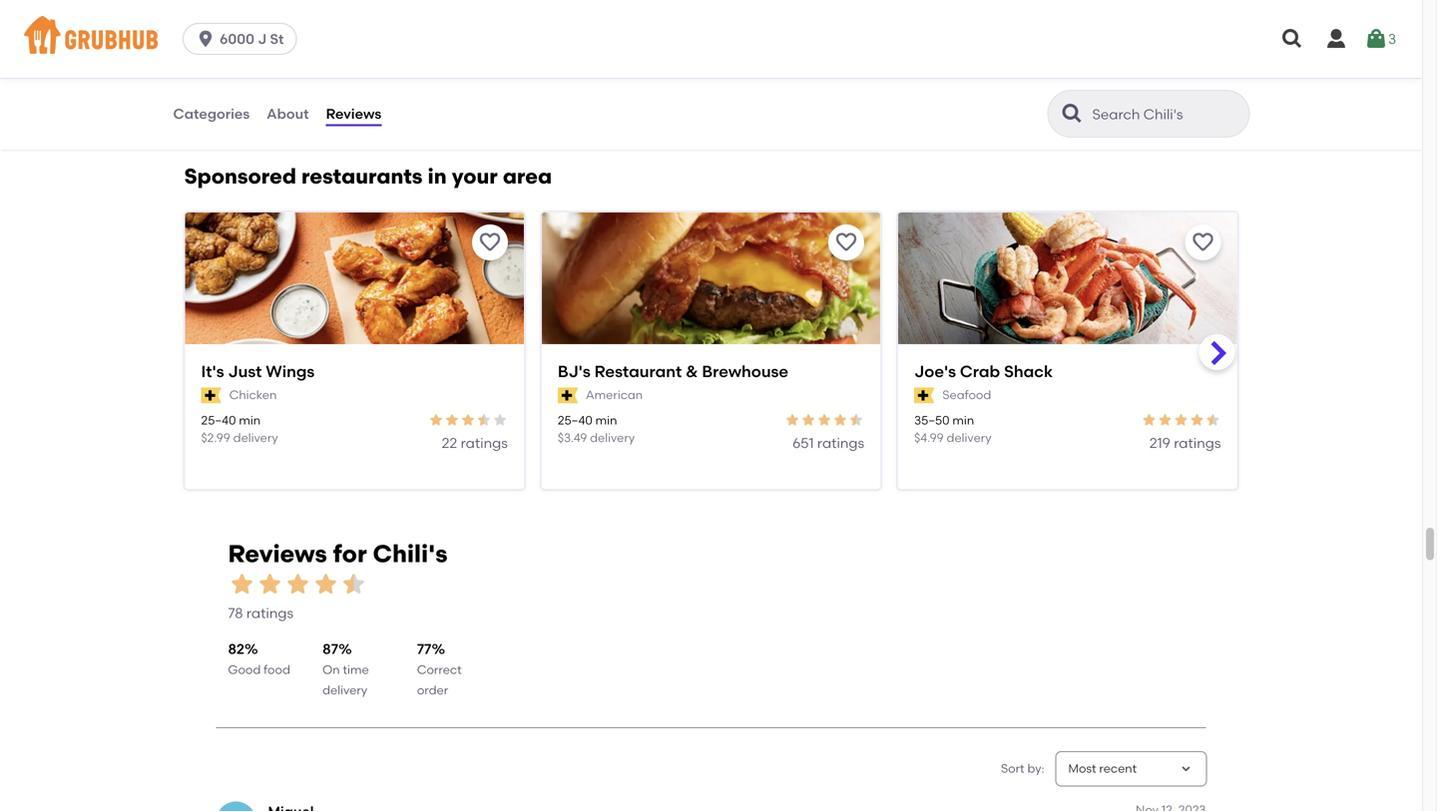 Task type: describe. For each thing, give the bounding box(es) containing it.
save this restaurant button for bj's restaurant & brewhouse
[[828, 225, 864, 261]]

delivery for just
[[233, 431, 278, 445]]

82
[[228, 641, 245, 658]]

most
[[1068, 762, 1096, 776]]

subscription pass image for bj's
[[558, 388, 578, 403]]

j
[[258, 30, 267, 47]]

st
[[270, 30, 284, 47]]

min for crab
[[952, 413, 974, 428]]

651
[[792, 435, 814, 451]]

chicken
[[229, 388, 277, 402]]

25–40 min $3.49 delivery
[[558, 413, 635, 445]]

min for restaurant
[[595, 413, 617, 428]]

sponsored
[[184, 164, 296, 189]]

on
[[323, 663, 340, 677]]

22 ratings
[[442, 435, 508, 451]]

35–50 min $4.99 delivery
[[914, 413, 992, 445]]

area
[[503, 164, 552, 189]]

time
[[343, 663, 369, 677]]

crab
[[960, 362, 1000, 381]]

correct
[[417, 663, 462, 677]]

$3.49
[[558, 431, 587, 445]]

$2.99
[[201, 431, 230, 445]]

subscription pass image for joe's
[[914, 388, 934, 403]]

for
[[333, 540, 367, 569]]

reviews for reviews for chili's
[[228, 540, 327, 569]]

219
[[1149, 435, 1170, 451]]

save this restaurant image for bj's restaurant & brewhouse
[[834, 231, 858, 255]]

sort by:
[[1001, 762, 1044, 776]]

restaurant
[[594, 362, 682, 381]]

25–40 min $2.99 delivery
[[201, 413, 278, 445]]

651 ratings
[[792, 435, 864, 451]]

$4.99
[[914, 431, 944, 445]]

3 button
[[1364, 21, 1396, 57]]

about button
[[266, 78, 310, 150]]

Search Chili's search field
[[1090, 105, 1243, 124]]

svg image for 6000 j st
[[196, 29, 216, 49]]

save this restaurant button for joe's crab shack
[[1185, 225, 1221, 261]]

main navigation navigation
[[0, 0, 1422, 78]]

joe's
[[914, 362, 956, 381]]

chili's
[[373, 540, 448, 569]]

min for just
[[239, 413, 261, 428]]

subscription pass image
[[201, 388, 221, 403]]

order
[[417, 683, 448, 697]]

bj's
[[558, 362, 591, 381]]

caret down icon image
[[1178, 761, 1194, 777]]

about
[[267, 105, 309, 122]]

1 svg image from the left
[[1280, 27, 1304, 51]]

most recent
[[1068, 762, 1137, 776]]

brewhouse
[[702, 362, 788, 381]]

77 correct order
[[417, 641, 462, 697]]

&
[[686, 362, 698, 381]]

save this restaurant image
[[478, 231, 502, 255]]

reviews button
[[325, 78, 382, 150]]

bj's restaurant & brewhouse logo image
[[542, 213, 880, 380]]

ratings for it's just wings
[[461, 435, 508, 451]]

recent
[[1099, 762, 1137, 776]]

it's just wings
[[201, 362, 315, 381]]

it's
[[201, 362, 224, 381]]

Sort by: field
[[1068, 761, 1137, 778]]

35–50
[[914, 413, 950, 428]]

good
[[228, 663, 261, 677]]

sponsored restaurants in your area
[[184, 164, 552, 189]]

ratings for joe's crab shack
[[1174, 435, 1221, 451]]

bj's restaurant & brewhouse link
[[558, 360, 864, 383]]

save this restaurant button for it's just wings
[[472, 225, 508, 261]]

joe's crab shack link
[[914, 360, 1221, 383]]

categories button
[[172, 78, 251, 150]]



Task type: vqa. For each thing, say whether or not it's contained in the screenshot.
min inside the the '25–40 min $3.49 delivery'
yes



Task type: locate. For each thing, give the bounding box(es) containing it.
25–40 inside 25–40 min $2.99 delivery
[[201, 413, 236, 428]]

0 horizontal spatial 25–40
[[201, 413, 236, 428]]

1 horizontal spatial 25–40
[[558, 413, 593, 428]]

1 25–40 from the left
[[201, 413, 236, 428]]

joe's crab shack logo image
[[898, 213, 1237, 380]]

delivery down time
[[323, 683, 367, 697]]

delivery right $2.99
[[233, 431, 278, 445]]

just
[[228, 362, 262, 381]]

delivery
[[233, 431, 278, 445], [590, 431, 635, 445], [947, 431, 992, 445], [323, 683, 367, 697]]

2 save this restaurant image from the left
[[1191, 231, 1215, 255]]

wings
[[266, 362, 315, 381]]

min down 'american'
[[595, 413, 617, 428]]

reviews
[[326, 105, 381, 122], [228, 540, 327, 569]]

reviews for chili's
[[228, 540, 448, 569]]

min down the chicken
[[239, 413, 261, 428]]

min inside 35–50 min $4.99 delivery
[[952, 413, 974, 428]]

0 vertical spatial reviews
[[326, 105, 381, 122]]

6000 j st button
[[183, 23, 305, 55]]

delivery inside '25–40 min $3.49 delivery'
[[590, 431, 635, 445]]

6000
[[220, 30, 254, 47]]

reviews up restaurants
[[326, 105, 381, 122]]

22
[[442, 435, 457, 451]]

2 subscription pass image from the left
[[914, 388, 934, 403]]

25–40 for bj's
[[558, 413, 593, 428]]

1 save this restaurant image from the left
[[834, 231, 858, 255]]

1 min from the left
[[239, 413, 261, 428]]

77
[[417, 641, 432, 658]]

svg image
[[1364, 27, 1388, 51], [196, 29, 216, 49]]

1 horizontal spatial save this restaurant button
[[828, 225, 864, 261]]

categories
[[173, 105, 250, 122]]

it's just wings logo image
[[185, 213, 524, 380]]

delivery inside 35–50 min $4.99 delivery
[[947, 431, 992, 445]]

87 on time delivery
[[323, 641, 369, 697]]

25–40
[[201, 413, 236, 428], [558, 413, 593, 428]]

ratings
[[461, 435, 508, 451], [817, 435, 864, 451], [1174, 435, 1221, 451], [246, 605, 293, 622]]

delivery inside 87 on time delivery
[[323, 683, 367, 697]]

delivery for crab
[[947, 431, 992, 445]]

0 horizontal spatial svg image
[[1280, 27, 1304, 51]]

0 horizontal spatial save this restaurant button
[[472, 225, 508, 261]]

0 horizontal spatial subscription pass image
[[558, 388, 578, 403]]

219 ratings
[[1149, 435, 1221, 451]]

svg image for 3
[[1364, 27, 1388, 51]]

78
[[228, 605, 243, 622]]

save this restaurant image for joe's crab shack
[[1191, 231, 1215, 255]]

reviews for reviews
[[326, 105, 381, 122]]

1 subscription pass image from the left
[[558, 388, 578, 403]]

ratings right the 22
[[461, 435, 508, 451]]

0 horizontal spatial save this restaurant image
[[834, 231, 858, 255]]

star icon image
[[428, 412, 444, 428], [444, 412, 460, 428], [460, 412, 476, 428], [476, 412, 492, 428], [476, 412, 492, 428], [492, 412, 508, 428], [785, 412, 801, 428], [801, 412, 816, 428], [816, 412, 832, 428], [832, 412, 848, 428], [848, 412, 864, 428], [848, 412, 864, 428], [1141, 412, 1157, 428], [1157, 412, 1173, 428], [1173, 412, 1189, 428], [1189, 412, 1205, 428], [1205, 412, 1221, 428], [1205, 412, 1221, 428], [228, 570, 256, 598], [256, 570, 284, 598], [284, 570, 312, 598], [312, 570, 340, 598], [340, 570, 368, 598], [340, 570, 368, 598]]

1 horizontal spatial min
[[595, 413, 617, 428]]

87
[[323, 641, 338, 658]]

delivery right $4.99
[[947, 431, 992, 445]]

save this restaurant image
[[834, 231, 858, 255], [1191, 231, 1215, 255]]

min
[[239, 413, 261, 428], [595, 413, 617, 428], [952, 413, 974, 428]]

ratings right 651
[[817, 435, 864, 451]]

3
[[1388, 30, 1396, 47]]

your
[[452, 164, 498, 189]]

min inside '25–40 min $3.49 delivery'
[[595, 413, 617, 428]]

sort
[[1001, 762, 1024, 776]]

1 horizontal spatial save this restaurant image
[[1191, 231, 1215, 255]]

subscription pass image down bj's
[[558, 388, 578, 403]]

restaurants
[[301, 164, 423, 189]]

82 good food
[[228, 641, 290, 677]]

by:
[[1027, 762, 1044, 776]]

1 horizontal spatial svg image
[[1364, 27, 1388, 51]]

2 horizontal spatial min
[[952, 413, 974, 428]]

food
[[264, 663, 290, 677]]

delivery for restaurant
[[590, 431, 635, 445]]

25–40 inside '25–40 min $3.49 delivery'
[[558, 413, 593, 428]]

1 horizontal spatial svg image
[[1324, 27, 1348, 51]]

search icon image
[[1060, 102, 1084, 126]]

25–40 for it's
[[201, 413, 236, 428]]

save this restaurant button
[[472, 225, 508, 261], [828, 225, 864, 261], [1185, 225, 1221, 261]]

1 vertical spatial reviews
[[228, 540, 327, 569]]

svg image
[[1280, 27, 1304, 51], [1324, 27, 1348, 51]]

2 save this restaurant button from the left
[[828, 225, 864, 261]]

6000 j st
[[220, 30, 284, 47]]

subscription pass image
[[558, 388, 578, 403], [914, 388, 934, 403]]

ratings right the "219"
[[1174, 435, 1221, 451]]

2 horizontal spatial save this restaurant button
[[1185, 225, 1221, 261]]

shack
[[1004, 362, 1053, 381]]

svg image inside 3 'button'
[[1364, 27, 1388, 51]]

min down 'seafood'
[[952, 413, 974, 428]]

2 min from the left
[[595, 413, 617, 428]]

2 svg image from the left
[[1324, 27, 1348, 51]]

it's just wings link
[[201, 360, 508, 383]]

1 save this restaurant button from the left
[[472, 225, 508, 261]]

25–40 up $3.49
[[558, 413, 593, 428]]

ratings right 78
[[246, 605, 293, 622]]

bj's restaurant & brewhouse
[[558, 362, 788, 381]]

78 ratings
[[228, 605, 293, 622]]

reviews up 78 ratings
[[228, 540, 327, 569]]

american
[[586, 388, 643, 402]]

subscription pass image up 35–50
[[914, 388, 934, 403]]

delivery inside 25–40 min $2.99 delivery
[[233, 431, 278, 445]]

ratings for bj's restaurant & brewhouse
[[817, 435, 864, 451]]

3 min from the left
[[952, 413, 974, 428]]

0 horizontal spatial min
[[239, 413, 261, 428]]

reviews inside reviews button
[[326, 105, 381, 122]]

svg image inside 6000 j st button
[[196, 29, 216, 49]]

25–40 up $2.99
[[201, 413, 236, 428]]

seafood
[[942, 388, 991, 402]]

2 25–40 from the left
[[558, 413, 593, 428]]

min inside 25–40 min $2.99 delivery
[[239, 413, 261, 428]]

0 horizontal spatial svg image
[[196, 29, 216, 49]]

delivery right $3.49
[[590, 431, 635, 445]]

in
[[428, 164, 447, 189]]

3 save this restaurant button from the left
[[1185, 225, 1221, 261]]

1 horizontal spatial subscription pass image
[[914, 388, 934, 403]]

joe's crab shack
[[914, 362, 1053, 381]]



